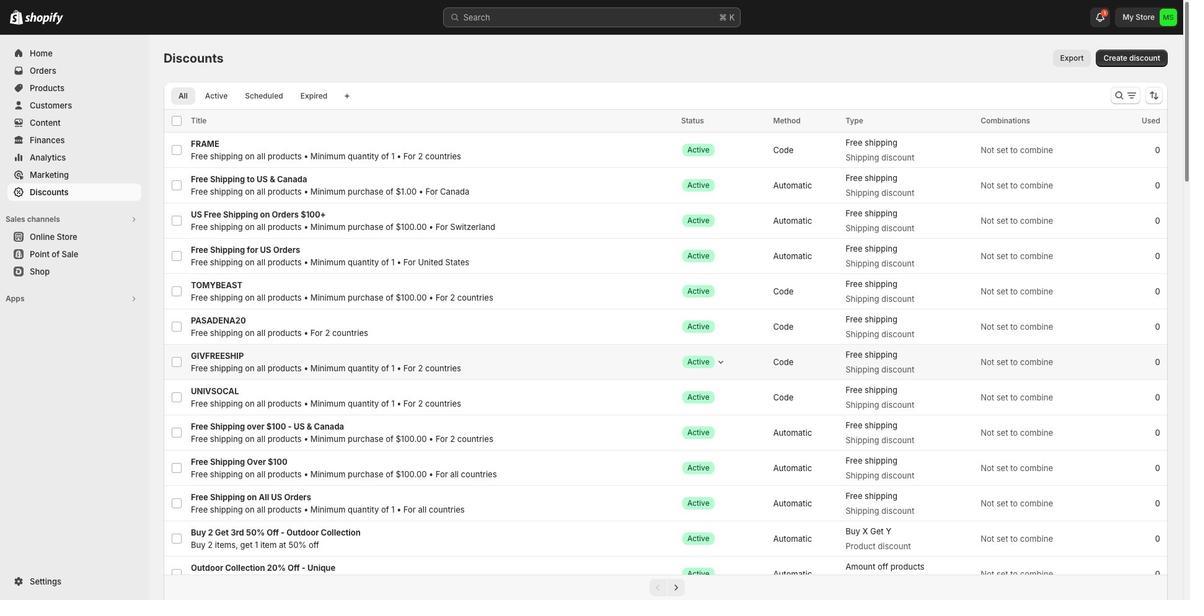 Task type: locate. For each thing, give the bounding box(es) containing it.
shopify image
[[10, 10, 23, 25], [25, 12, 63, 25]]

tab list
[[169, 87, 337, 105]]

0 horizontal spatial shopify image
[[10, 10, 23, 25]]

pagination element
[[164, 575, 1168, 600]]

my store image
[[1160, 9, 1177, 26]]



Task type: vqa. For each thing, say whether or not it's contained in the screenshot.
TEXT BOX
no



Task type: describe. For each thing, give the bounding box(es) containing it.
1 horizontal spatial shopify image
[[25, 12, 63, 25]]



